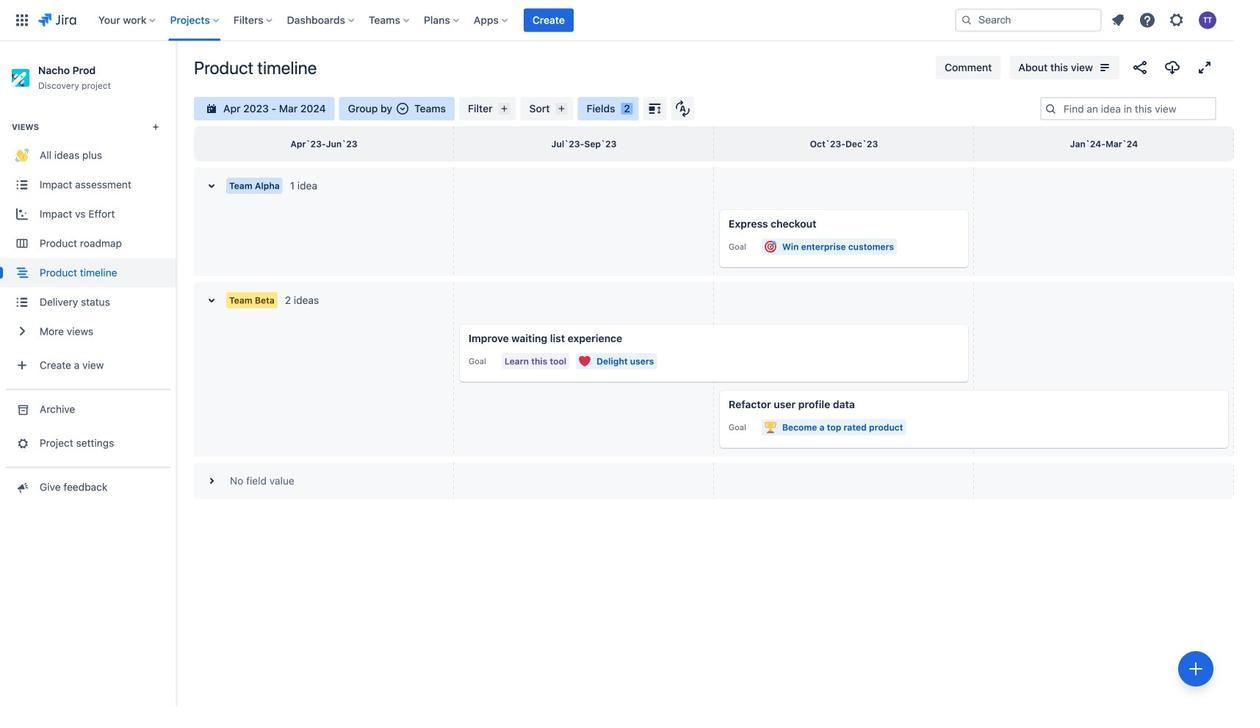 Task type: describe. For each thing, give the bounding box(es) containing it.
:heart: image
[[579, 356, 591, 367]]

help image
[[1139, 11, 1157, 29]]

open idea image
[[951, 325, 969, 342]]

primary element
[[9, 0, 944, 41]]

Find an idea in this view field
[[1060, 98, 1216, 119]]

notifications image
[[1110, 11, 1127, 29]]

add ideas image
[[1188, 661, 1205, 678]]

autosave is enabled image
[[676, 100, 691, 118]]

:trophy: image
[[765, 422, 777, 434]]

jira product discovery navigation element
[[0, 41, 176, 708]]

project settings image
[[14, 436, 30, 451]]

calendar image
[[203, 100, 220, 118]]

export image
[[1164, 59, 1182, 76]]



Task type: vqa. For each thing, say whether or not it's contained in the screenshot.
My open issues "link" for sample
no



Task type: locate. For each thing, give the bounding box(es) containing it.
card layout: detailed image
[[646, 100, 664, 118]]

your profile and settings image
[[1199, 11, 1217, 29]]

feedback image
[[14, 480, 30, 495]]

:wave: image
[[15, 149, 29, 162], [15, 149, 29, 162]]

show description image
[[1097, 59, 1114, 76]]

appswitcher icon image
[[13, 11, 31, 29]]

:trophy: image
[[765, 422, 777, 434]]

open idea image
[[951, 210, 969, 228]]

share image
[[1132, 59, 1149, 76]]

search image
[[961, 14, 973, 26]]

current project sidebar image
[[160, 59, 193, 88]]

:heart: image
[[579, 356, 591, 367]]

:dart: image
[[765, 241, 777, 253], [765, 241, 777, 253]]

Search field
[[955, 8, 1102, 32]]

multi select dropdown image
[[397, 103, 409, 115]]

banner
[[0, 0, 1235, 41]]

settings image
[[1169, 11, 1186, 29]]

expand image
[[1196, 59, 1214, 76]]

group
[[0, 103, 176, 389]]

jira image
[[38, 11, 76, 29], [38, 11, 76, 29]]



